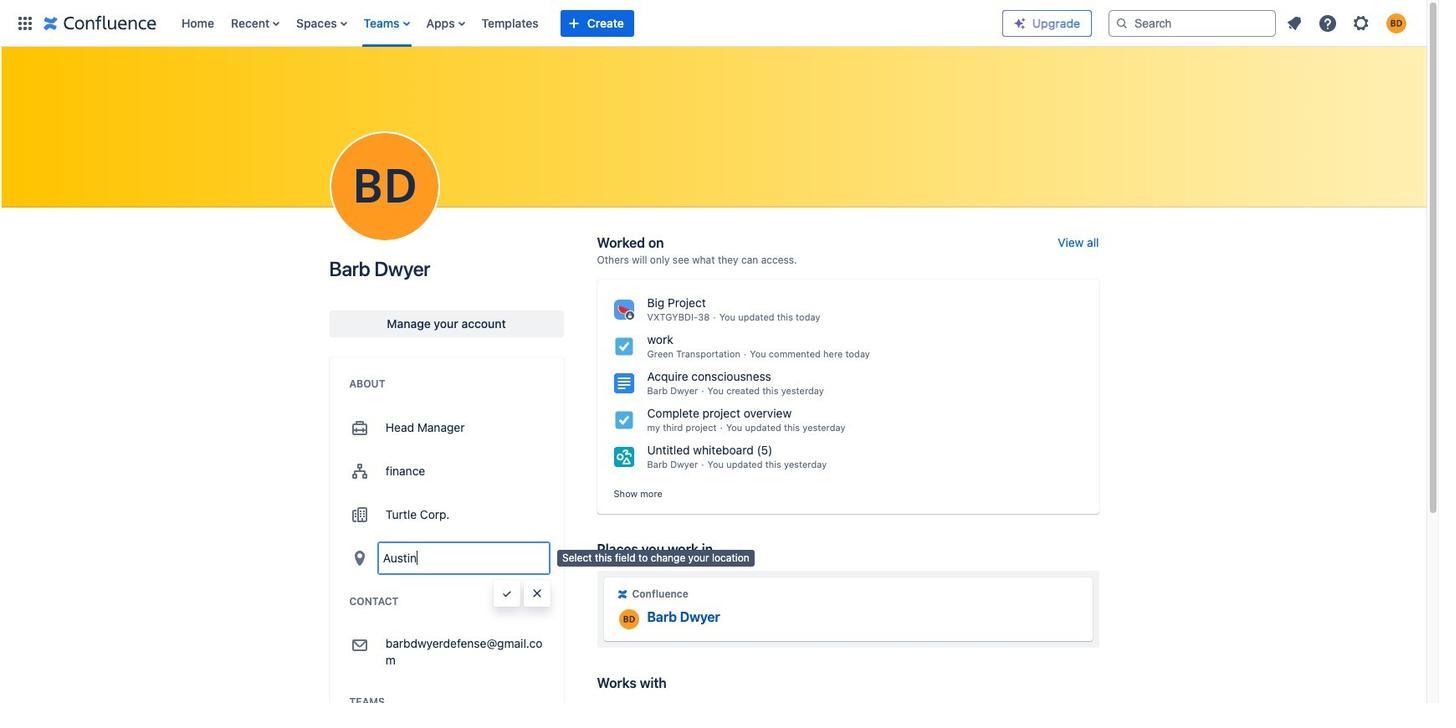 Task type: vqa. For each thing, say whether or not it's contained in the screenshot.
Create a blog ICON
no



Task type: locate. For each thing, give the bounding box(es) containing it.
banner
[[0, 0, 1427, 50]]

list for premium image
[[1280, 8, 1417, 38]]

global element
[[10, 0, 990, 46]]

settings icon image
[[1352, 13, 1372, 33]]

1 horizontal spatial list
[[1280, 8, 1417, 38]]

tooltip
[[558, 550, 755, 567]]

notification icon image
[[1285, 13, 1305, 33]]

0 horizontal spatial list
[[173, 0, 990, 46]]

list
[[173, 0, 990, 46], [1280, 8, 1417, 38]]

help icon image
[[1319, 13, 1339, 33]]

confluence image
[[44, 13, 157, 33], [44, 13, 157, 33], [616, 587, 629, 601], [616, 587, 629, 601]]

None search field
[[1109, 10, 1277, 36]]



Task type: describe. For each thing, give the bounding box(es) containing it.
list for appswitcher icon
[[173, 0, 990, 46]]

profile image actions image
[[375, 177, 395, 197]]

Search field
[[1109, 10, 1277, 36]]

appswitcher icon image
[[15, 13, 35, 33]]

Your location field
[[378, 543, 550, 573]]

your profile and preferences image
[[1387, 13, 1407, 33]]

premium image
[[1014, 17, 1027, 30]]

search image
[[1116, 16, 1129, 30]]



